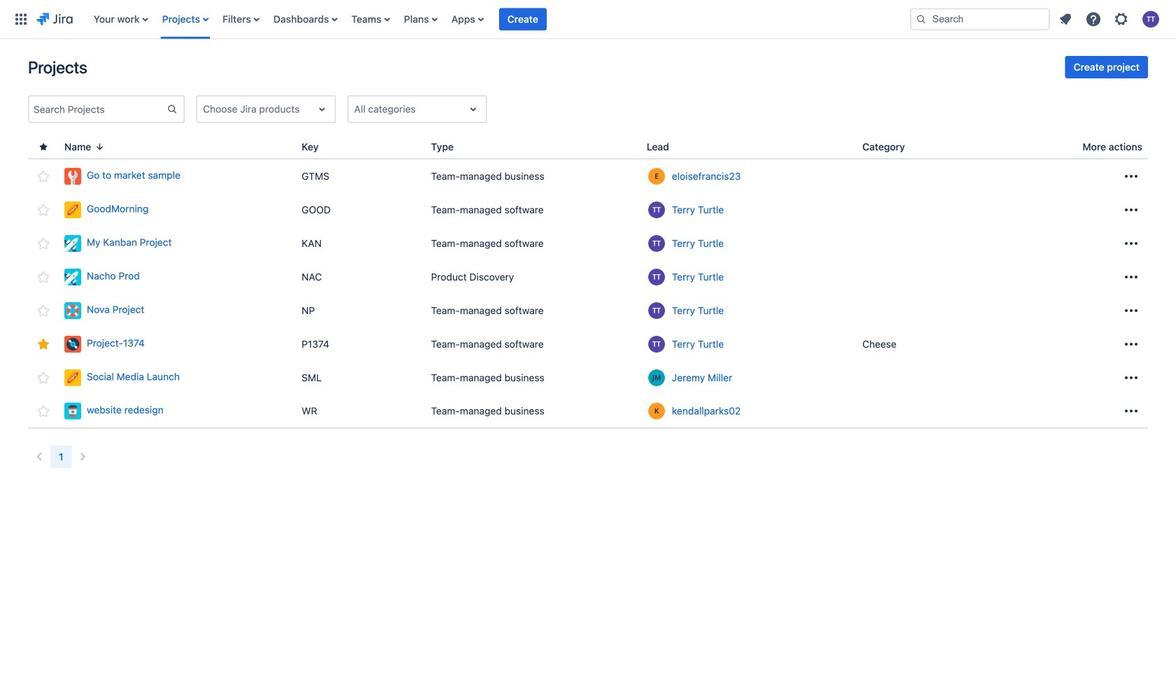 Task type: locate. For each thing, give the bounding box(es) containing it.
search image
[[916, 14, 928, 25]]

Search field
[[911, 8, 1051, 30]]

2 more image from the top
[[1124, 235, 1141, 252]]

more image for star nacho prod image at the top left of the page
[[1124, 269, 1141, 286]]

star goodmorning image
[[35, 202, 52, 219]]

None text field
[[354, 102, 357, 116]]

3 more image from the top
[[1124, 303, 1141, 319]]

list item
[[499, 0, 547, 39]]

group
[[1066, 56, 1149, 78]]

next image
[[75, 449, 91, 466]]

banner
[[0, 0, 1177, 39]]

more image for star social media launch image at bottom
[[1124, 370, 1141, 387]]

2 more image from the top
[[1124, 269, 1141, 286]]

star project-1374 image
[[35, 336, 52, 353]]

jira image
[[36, 11, 73, 28], [36, 11, 73, 28]]

4 more image from the top
[[1124, 370, 1141, 387]]

more image
[[1124, 202, 1141, 219], [1124, 235, 1141, 252], [1124, 336, 1141, 353], [1124, 403, 1141, 420]]

more image for star nova project image
[[1124, 303, 1141, 319]]

open image
[[314, 101, 331, 118], [465, 101, 482, 118]]

star nova project image
[[35, 303, 52, 319]]

more image
[[1124, 168, 1141, 185], [1124, 269, 1141, 286], [1124, 303, 1141, 319], [1124, 370, 1141, 387]]

None search field
[[911, 8, 1051, 30]]

3 more image from the top
[[1124, 336, 1141, 353]]

0 horizontal spatial open image
[[314, 101, 331, 118]]

1 horizontal spatial open image
[[465, 101, 482, 118]]

help image
[[1086, 11, 1103, 28]]

list
[[87, 0, 900, 39], [1054, 7, 1169, 32]]



Task type: vqa. For each thing, say whether or not it's contained in the screenshot.
Insights
no



Task type: describe. For each thing, give the bounding box(es) containing it.
2 open image from the left
[[465, 101, 482, 118]]

star go to market sample image
[[35, 168, 52, 185]]

primary element
[[8, 0, 900, 39]]

star social media launch image
[[35, 370, 52, 387]]

1 open image from the left
[[314, 101, 331, 118]]

1 more image from the top
[[1124, 202, 1141, 219]]

star website redesign image
[[35, 403, 52, 420]]

settings image
[[1114, 11, 1131, 28]]

appswitcher icon image
[[13, 11, 29, 28]]

1 horizontal spatial list
[[1054, 7, 1169, 32]]

star nacho prod image
[[35, 269, 52, 286]]

Search Projects text field
[[29, 99, 167, 119]]

star my kanban project image
[[35, 235, 52, 252]]

4 more image from the top
[[1124, 403, 1141, 420]]

0 horizontal spatial list
[[87, 0, 900, 39]]

notifications image
[[1058, 11, 1075, 28]]

previous image
[[31, 449, 48, 466]]

Choose Jira products text field
[[203, 102, 206, 116]]

your profile and settings image
[[1143, 11, 1160, 28]]

1 more image from the top
[[1124, 168, 1141, 185]]



